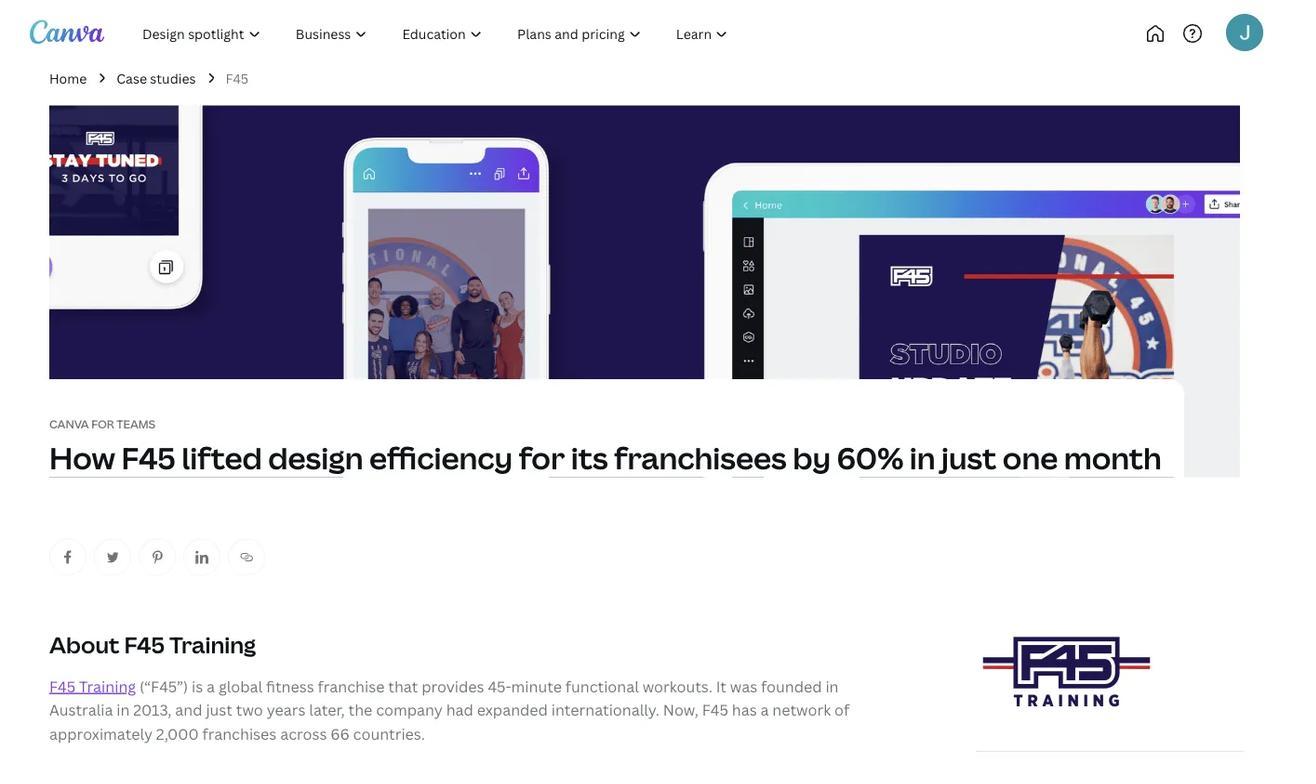 Task type: vqa. For each thing, say whether or not it's contained in the screenshot.
of
yes



Task type: locate. For each thing, give the bounding box(es) containing it.
f45 training link
[[49, 677, 136, 697]]

across
[[280, 725, 327, 745]]

expanded
[[477, 701, 548, 721]]

just left two
[[206, 701, 233, 721]]

f45 down teams
[[121, 438, 176, 478]]

0 horizontal spatial training
[[79, 677, 136, 697]]

franchisees
[[614, 438, 787, 478]]

global
[[219, 677, 263, 697]]

had
[[446, 701, 473, 721]]

is
[[192, 677, 203, 697]]

0 horizontal spatial in
[[117, 701, 130, 721]]

by
[[793, 438, 831, 478]]

lifted
[[182, 438, 262, 478]]

internationally.
[[551, 701, 660, 721]]

0 horizontal spatial just
[[206, 701, 233, 721]]

1 vertical spatial just
[[206, 701, 233, 721]]

years
[[267, 701, 306, 721]]

just left one
[[942, 438, 997, 478]]

0 vertical spatial a
[[207, 677, 215, 697]]

provides
[[422, 677, 484, 697]]

2013,
[[133, 701, 172, 721]]

1 vertical spatial training
[[79, 677, 136, 697]]

f45 up 'australia'
[[49, 677, 76, 697]]

design
[[268, 438, 363, 478]]

home link
[[49, 68, 87, 89]]

training
[[169, 630, 256, 660], [79, 677, 136, 697]]

was
[[730, 677, 757, 697]]

studies
[[150, 69, 196, 87]]

month
[[1064, 438, 1162, 478]]

australia
[[49, 701, 113, 721]]

in
[[910, 438, 935, 478], [826, 677, 839, 697], [117, 701, 130, 721]]

teams
[[117, 417, 156, 432]]

1 horizontal spatial just
[[942, 438, 997, 478]]

f45 right studies
[[226, 69, 249, 87]]

f45 up ("f45")
[[124, 630, 165, 660]]

in right 60%
[[910, 438, 935, 478]]

for
[[91, 417, 114, 432]]

it
[[716, 677, 727, 697]]

training up 'australia'
[[79, 677, 136, 697]]

just inside "canva for teams how f45 lifted design efficiency for its franchisees by 60% in just one month"
[[942, 438, 997, 478]]

case studies
[[117, 69, 196, 87]]

workouts.
[[643, 677, 712, 697]]

now,
[[663, 701, 699, 721]]

training up is
[[169, 630, 256, 660]]

just
[[942, 438, 997, 478], [206, 701, 233, 721]]

and
[[175, 701, 202, 721]]

a
[[207, 677, 215, 697], [761, 701, 769, 721]]

("f45")
[[140, 677, 188, 697]]

0 vertical spatial training
[[169, 630, 256, 660]]

f45 down it on the bottom right of the page
[[702, 701, 728, 721]]

top level navigation element
[[127, 15, 807, 52]]

efficiency
[[369, 438, 513, 478]]

franchise
[[318, 677, 385, 697]]

case
[[117, 69, 147, 87]]

1 horizontal spatial a
[[761, 701, 769, 721]]

a right is
[[207, 677, 215, 697]]

functional
[[565, 677, 639, 697]]

0 horizontal spatial a
[[207, 677, 215, 697]]

canva
[[49, 417, 89, 432]]

in up of
[[826, 677, 839, 697]]

company
[[376, 701, 443, 721]]

2 horizontal spatial in
[[910, 438, 935, 478]]

in left 2013,
[[117, 701, 130, 721]]

1 vertical spatial in
[[826, 677, 839, 697]]

one
[[1003, 438, 1058, 478]]

a right has
[[761, 701, 769, 721]]

45-
[[488, 677, 511, 697]]

2 vertical spatial in
[[117, 701, 130, 721]]

0 vertical spatial just
[[942, 438, 997, 478]]

1 horizontal spatial training
[[169, 630, 256, 660]]

of
[[835, 701, 850, 721]]

in inside "canva for teams how f45 lifted design efficiency for its franchisees by 60% in just one month"
[[910, 438, 935, 478]]

countries.
[[353, 725, 425, 745]]

0 vertical spatial in
[[910, 438, 935, 478]]

f45
[[226, 69, 249, 87], [121, 438, 176, 478], [124, 630, 165, 660], [49, 677, 76, 697], [702, 701, 728, 721]]



Task type: describe. For each thing, give the bounding box(es) containing it.
how
[[49, 438, 115, 478]]

fitness
[[266, 677, 314, 697]]

2,000
[[156, 725, 199, 745]]

network
[[773, 701, 831, 721]]

66
[[331, 725, 350, 745]]

just inside ("f45") is a global fitness franchise that provides 45-minute functional workouts. it was founded in australia in 2013, and just two years later, the company had expanded internationally. now, f45 has a network of approximately 2,000 franchises across 66 countries.
[[206, 701, 233, 721]]

f45 training
[[49, 677, 136, 697]]

f45 inside ("f45") is a global fitness franchise that provides 45-minute functional workouts. it was founded in australia in 2013, and just two years later, the company had expanded internationally. now, f45 has a network of approximately 2,000 franchises across 66 countries.
[[702, 701, 728, 721]]

for
[[519, 438, 565, 478]]

its
[[571, 438, 608, 478]]

minute
[[511, 677, 562, 697]]

1 vertical spatial a
[[761, 701, 769, 721]]

case studies link
[[117, 68, 196, 89]]

franchises
[[202, 725, 277, 745]]

that
[[388, 677, 418, 697]]

canva for teams how f45 lifted design efficiency for its franchisees by 60% in just one month
[[49, 417, 1162, 478]]

home
[[49, 69, 87, 87]]

60%
[[837, 438, 904, 478]]

approximately
[[49, 725, 153, 745]]

about
[[49, 630, 120, 660]]

founded
[[761, 677, 822, 697]]

the
[[348, 701, 372, 721]]

("f45") is a global fitness franchise that provides 45-minute functional workouts. it was founded in australia in 2013, and just two years later, the company had expanded internationally. now, f45 has a network of approximately 2,000 franchises across 66 countries.
[[49, 677, 850, 745]]

about f45 training
[[49, 630, 256, 660]]

two
[[236, 701, 263, 721]]

later,
[[309, 701, 345, 721]]

f45 inside "canva for teams how f45 lifted design efficiency for its franchisees by 60% in just one month"
[[121, 438, 176, 478]]

1 horizontal spatial in
[[826, 677, 839, 697]]

has
[[732, 701, 757, 721]]



